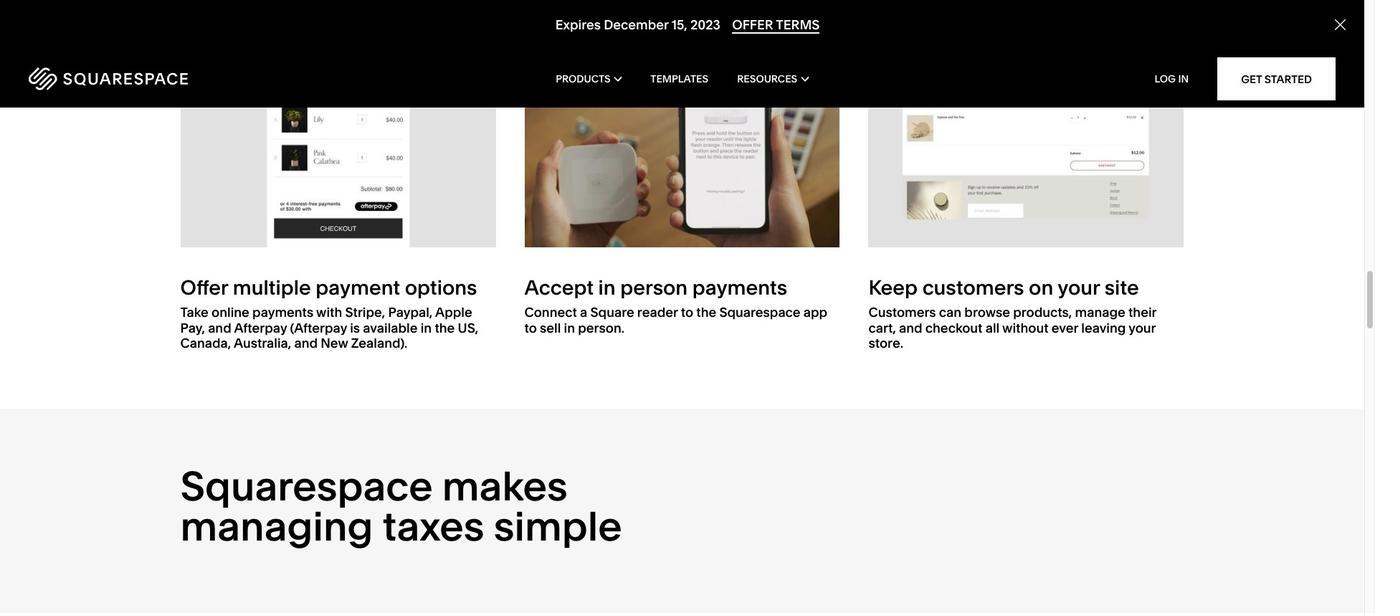 Task type: describe. For each thing, give the bounding box(es) containing it.
keep
[[869, 276, 918, 300]]

templates link
[[651, 50, 709, 108]]

december
[[604, 17, 669, 33]]

square
[[591, 304, 634, 321]]

person
[[620, 276, 688, 300]]

offer terms link
[[732, 17, 820, 34]]

leaving
[[1082, 320, 1126, 336]]

payment options ui image
[[180, 37, 496, 247]]

templates
[[651, 72, 709, 85]]

expires
[[556, 17, 601, 33]]

managing
[[180, 502, 373, 551]]

the inside offer multiple payment options take online payments with stripe, paypal, apple pay, and afterpay (afterpay is available in the us, canada, australia, and new zealand).
[[435, 320, 455, 336]]

us,
[[458, 320, 478, 336]]

sell
[[540, 320, 561, 336]]

2 horizontal spatial in
[[599, 276, 616, 300]]

manage
[[1075, 304, 1126, 321]]

products,
[[1013, 304, 1072, 321]]

2023
[[691, 17, 721, 33]]

app
[[804, 304, 828, 321]]

on
[[1029, 276, 1054, 300]]

canada,
[[180, 335, 231, 351]]

payments inside offer multiple payment options take online payments with stripe, paypal, apple pay, and afterpay (afterpay is available in the us, canada, australia, and new zealand).
[[252, 304, 314, 321]]

squarespace inside squarespace makes managing taxes simple
[[180, 462, 433, 510]]

new
[[321, 335, 348, 351]]

0 horizontal spatial to
[[525, 320, 537, 336]]

and for keep
[[899, 320, 923, 336]]

log             in
[[1155, 72, 1189, 85]]

squarespace logo image
[[29, 67, 188, 90]]

reader
[[637, 304, 678, 321]]

makes
[[442, 462, 568, 510]]

get started link
[[1218, 57, 1336, 100]]

apple
[[435, 304, 472, 321]]

(afterpay
[[290, 320, 347, 336]]

15,
[[672, 17, 688, 33]]

afterpay
[[234, 320, 287, 336]]

offer for multiple
[[180, 276, 228, 300]]

pay,
[[180, 320, 205, 336]]

browse
[[965, 304, 1010, 321]]

offer for terms
[[732, 17, 773, 33]]

simple
[[494, 502, 622, 551]]

in inside offer multiple payment options take online payments with stripe, paypal, apple pay, and afterpay (afterpay is available in the us, canada, australia, and new zealand).
[[421, 320, 432, 336]]

squarespace logo link
[[29, 67, 290, 90]]

checkout
[[926, 320, 983, 336]]

0 vertical spatial your
[[1058, 276, 1100, 300]]

log
[[1155, 72, 1176, 85]]



Task type: vqa. For each thing, say whether or not it's contained in the screenshot.
the best- on the top of page
no



Task type: locate. For each thing, give the bounding box(es) containing it.
your
[[1058, 276, 1100, 300], [1129, 320, 1156, 336]]

squarespace inside accept in person payments connect a square reader to the squarespace app to sell in person.
[[720, 304, 801, 321]]

squarespace
[[720, 304, 801, 321], [180, 462, 433, 510]]

and
[[208, 320, 231, 336], [899, 320, 923, 336], [294, 335, 318, 351]]

accept
[[525, 276, 594, 300]]

and left new in the left of the page
[[294, 335, 318, 351]]

payments
[[693, 276, 787, 300], [252, 304, 314, 321]]

take
[[180, 304, 209, 321]]

in
[[599, 276, 616, 300], [421, 320, 432, 336], [564, 320, 575, 336]]

1 vertical spatial offer
[[180, 276, 228, 300]]

the left "us,"
[[435, 320, 455, 336]]

0 horizontal spatial payments
[[252, 304, 314, 321]]

multiple
[[233, 276, 311, 300]]

paypal,
[[388, 304, 433, 321]]

to right reader at the left
[[681, 304, 694, 321]]

in right sell
[[564, 320, 575, 336]]

1 horizontal spatial the
[[697, 304, 717, 321]]

online
[[212, 304, 249, 321]]

and right 'cart,'
[[899, 320, 923, 336]]

payment
[[316, 276, 400, 300]]

to
[[681, 304, 694, 321], [525, 320, 537, 336]]

0 horizontal spatial in
[[421, 320, 432, 336]]

started
[[1265, 72, 1312, 86]]

0 horizontal spatial squarespace
[[180, 462, 433, 510]]

offer up take
[[180, 276, 228, 300]]

can
[[939, 304, 962, 321]]

0 vertical spatial offer
[[732, 17, 773, 33]]

0 horizontal spatial your
[[1058, 276, 1100, 300]]

products
[[556, 72, 611, 85]]

and for offer
[[208, 320, 231, 336]]

1 horizontal spatial payments
[[693, 276, 787, 300]]

terms
[[776, 17, 820, 33]]

resources
[[737, 72, 798, 85]]

1 horizontal spatial offer
[[732, 17, 773, 33]]

0 horizontal spatial the
[[435, 320, 455, 336]]

1 vertical spatial payments
[[252, 304, 314, 321]]

products button
[[556, 50, 622, 108]]

your up manage
[[1058, 276, 1100, 300]]

0 horizontal spatial offer
[[180, 276, 228, 300]]

site
[[1105, 276, 1139, 300]]

their
[[1129, 304, 1157, 321]]

accept in person payments connect a square reader to the squarespace app to sell in person.
[[525, 276, 828, 336]]

payments inside accept in person payments connect a square reader to the squarespace app to sell in person.
[[693, 276, 787, 300]]

the
[[697, 304, 717, 321], [435, 320, 455, 336]]

get started
[[1241, 72, 1312, 86]]

all
[[986, 320, 1000, 336]]

resources button
[[737, 50, 809, 108]]

keep customers on your site customers can browse products, manage their cart, and checkout all without ever leaving your store.
[[869, 276, 1157, 351]]

options
[[405, 276, 477, 300]]

0 vertical spatial squarespace
[[720, 304, 801, 321]]

in person payment on phone image
[[525, 37, 840, 247]]

1 vertical spatial your
[[1129, 320, 1156, 336]]

2 horizontal spatial and
[[899, 320, 923, 336]]

offer inside offer multiple payment options take online payments with stripe, paypal, apple pay, and afterpay (afterpay is available in the us, canada, australia, and new zealand).
[[180, 276, 228, 300]]

1 vertical spatial squarespace
[[180, 462, 433, 510]]

available
[[363, 320, 418, 336]]

your right leaving
[[1129, 320, 1156, 336]]

without
[[1003, 320, 1049, 336]]

and right pay,
[[208, 320, 231, 336]]

store.
[[869, 335, 904, 351]]

1 horizontal spatial in
[[564, 320, 575, 336]]

the right reader at the left
[[697, 304, 717, 321]]

offer left terms
[[732, 17, 773, 33]]

0 vertical spatial payments
[[693, 276, 787, 300]]

the inside accept in person payments connect a square reader to the squarespace app to sell in person.
[[697, 304, 717, 321]]

a
[[580, 304, 588, 321]]

customers
[[923, 276, 1024, 300]]

offer multiple payment options take online payments with stripe, paypal, apple pay, and afterpay (afterpay is available in the us, canada, australia, and new zealand).
[[180, 276, 478, 351]]

1 horizontal spatial and
[[294, 335, 318, 351]]

customer checkout screen image
[[869, 37, 1184, 247]]

and inside "keep customers on your site customers can browse products, manage their cart, and checkout all without ever leaving your store."
[[899, 320, 923, 336]]

customers
[[869, 304, 936, 321]]

squarespace makes managing taxes simple
[[180, 462, 622, 551]]

in left apple
[[421, 320, 432, 336]]

expires december 15, 2023
[[556, 17, 721, 33]]

stripe,
[[345, 304, 385, 321]]

in up square
[[599, 276, 616, 300]]

offer terms
[[732, 17, 820, 33]]

in
[[1179, 72, 1189, 85]]

0 horizontal spatial and
[[208, 320, 231, 336]]

australia,
[[234, 335, 291, 351]]

with
[[316, 304, 342, 321]]

to left sell
[[525, 320, 537, 336]]

get
[[1241, 72, 1262, 86]]

taxes
[[383, 502, 485, 551]]

ever
[[1052, 320, 1079, 336]]

1 horizontal spatial squarespace
[[720, 304, 801, 321]]

1 horizontal spatial to
[[681, 304, 694, 321]]

connect
[[525, 304, 577, 321]]

log             in link
[[1155, 72, 1189, 85]]

is
[[350, 320, 360, 336]]

zealand).
[[351, 335, 408, 351]]

1 horizontal spatial your
[[1129, 320, 1156, 336]]

cart,
[[869, 320, 896, 336]]

offer
[[732, 17, 773, 33], [180, 276, 228, 300]]

person.
[[578, 320, 625, 336]]



